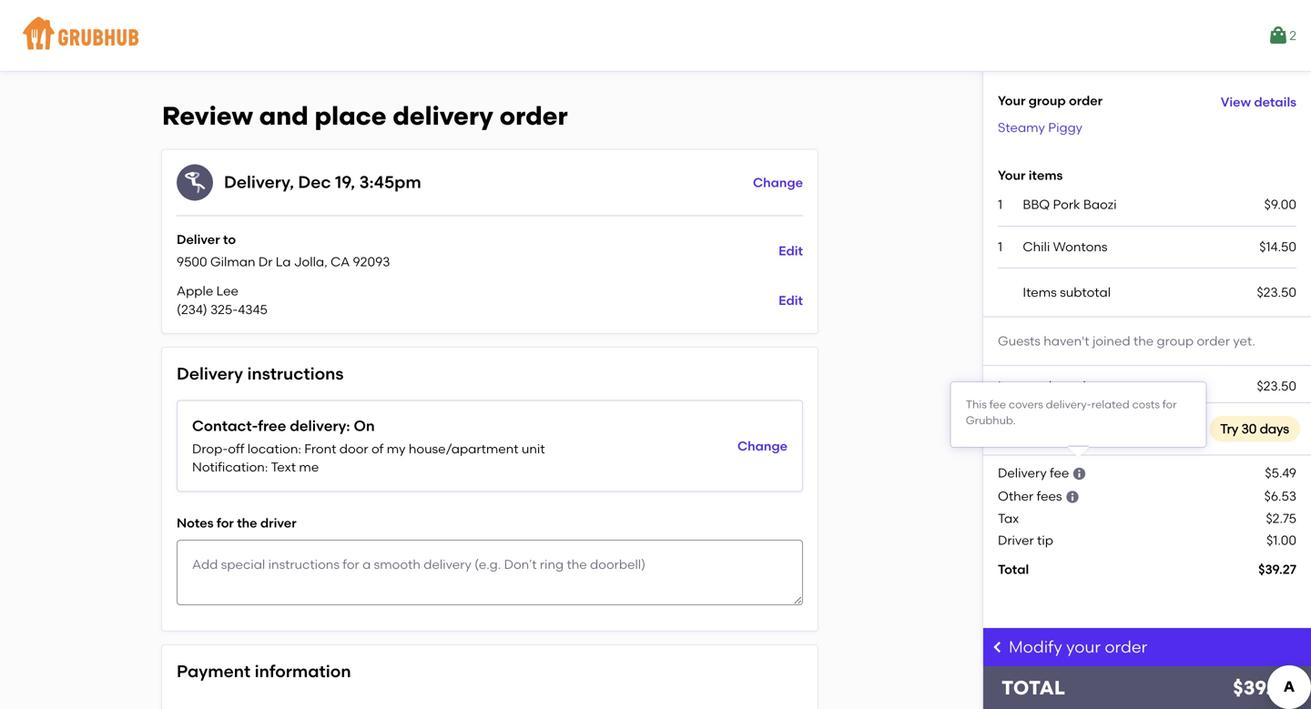 Task type: describe. For each thing, give the bounding box(es) containing it.
gilman
[[210, 254, 256, 269]]

edit button for deliver to 9500 gilman dr la jolla , ca 92093
[[779, 235, 804, 268]]

for inside this fee covers delivery-related costs for grubhub.
[[1163, 398, 1178, 411]]

with
[[1132, 412, 1158, 428]]

guests haven't joined the group order yet.
[[998, 333, 1256, 349]]

0 horizontal spatial the
[[237, 516, 257, 531]]

dr
[[259, 254, 273, 269]]

$7.37
[[1072, 412, 1100, 428]]

baozi
[[1084, 197, 1117, 212]]

1 vertical spatial subtotal
[[1036, 378, 1087, 394]]

review
[[162, 101, 253, 131]]

deliver
[[177, 232, 220, 248]]

0 vertical spatial $39.27
[[1259, 562, 1297, 577]]

view
[[1222, 94, 1252, 110]]

of
[[372, 441, 384, 457]]

1 vertical spatial $39.27
[[1234, 677, 1294, 700]]

jolla
[[294, 254, 324, 269]]

9500
[[177, 254, 207, 269]]

view details button
[[1222, 86, 1297, 118]]

bbq
[[1023, 197, 1051, 212]]

change button for dec 19, 3:45pm
[[753, 166, 804, 199]]

me
[[299, 460, 319, 475]]

on
[[354, 417, 375, 435]]

subscription badge image
[[995, 411, 1031, 448]]

notes
[[177, 516, 214, 531]]

1 vertical spatial items subtotal
[[998, 378, 1087, 394]]

steamy piggy
[[998, 120, 1083, 135]]

0 vertical spatial total
[[998, 562, 1030, 577]]

0 vertical spatial svg image
[[1073, 467, 1088, 482]]

change for drop-off location:
[[738, 438, 788, 454]]

bbq pork baozi
[[1023, 197, 1117, 212]]

1 vertical spatial svg image
[[991, 640, 1006, 655]]

chili wontons
[[1023, 239, 1108, 255]]

this fee covers delivery-related costs for grubhub. tooltip
[[952, 383, 1207, 458]]

apple lee (234) 325-4345
[[177, 283, 268, 317]]

deliver to 9500 gilman dr la jolla , ca 92093
[[177, 232, 390, 269]]

$9.00
[[1265, 197, 1297, 212]]

Notes for the driver text field
[[177, 540, 804, 606]]

edit for apple lee (234) 325-4345
[[779, 293, 804, 308]]

guests
[[998, 333, 1041, 349]]

driver tip
[[998, 533, 1054, 548]]

piggy
[[1049, 120, 1083, 135]]

, inside deliver to 9500 gilman dr la jolla , ca 92093
[[324, 254, 328, 269]]

now with grubhub+
[[1039, 412, 1158, 446]]

ca
[[331, 254, 350, 269]]

steamy piggy link
[[998, 120, 1083, 135]]

0 vertical spatial the
[[1134, 333, 1154, 349]]

drop-
[[192, 441, 228, 457]]

joined
[[1093, 333, 1131, 349]]

tax
[[998, 511, 1020, 526]]

1 vertical spatial items
[[998, 378, 1033, 394]]

wontons
[[1054, 239, 1108, 255]]

yet.
[[1234, 333, 1256, 349]]

save $7.37
[[1039, 412, 1100, 428]]

front
[[304, 441, 337, 457]]

1 for bbq pork baozi
[[998, 197, 1003, 212]]

door
[[340, 441, 369, 457]]

2
[[1290, 28, 1297, 43]]

fees
[[1037, 489, 1063, 504]]

your for save
[[998, 167, 1026, 183]]

driver
[[260, 516, 297, 531]]

delivery for delivery instructions
[[177, 364, 243, 384]]

2 $23.50 from the top
[[1258, 378, 1297, 394]]

payment
[[177, 662, 251, 682]]

payment information
[[177, 662, 351, 682]]

your
[[1067, 638, 1101, 657]]

fee for this
[[990, 398, 1007, 411]]

$5.49
[[1266, 466, 1297, 481]]

1 vertical spatial delivery
[[224, 172, 290, 192]]

edit button for apple lee (234) 325-4345
[[779, 284, 804, 317]]

notes for the driver
[[177, 516, 297, 531]]

1 vertical spatial group
[[1157, 333, 1194, 349]]

and
[[259, 101, 309, 131]]

0 vertical spatial delivery
[[393, 101, 494, 131]]

$2.75
[[1267, 511, 1297, 526]]

your group order
[[998, 93, 1103, 108]]

92093
[[353, 254, 390, 269]]

main navigation navigation
[[0, 0, 1312, 71]]

grubhub+
[[1039, 431, 1102, 446]]

location:
[[248, 441, 301, 457]]

change button for drop-off location:
[[738, 430, 788, 463]]

text
[[271, 460, 296, 475]]

chili
[[1023, 239, 1051, 255]]

haven't
[[1044, 333, 1090, 349]]

this fee covers delivery-related costs for grubhub.
[[966, 398, 1178, 427]]

review and place delivery order
[[162, 101, 568, 131]]

lee
[[216, 283, 239, 299]]

la
[[276, 254, 291, 269]]

related
[[1092, 398, 1130, 411]]

3:45pm
[[359, 172, 422, 192]]



Task type: locate. For each thing, give the bounding box(es) containing it.
svg image left modify
[[991, 640, 1006, 655]]

0 vertical spatial edit button
[[779, 235, 804, 268]]

your left items
[[998, 167, 1026, 183]]

pork
[[1054, 197, 1081, 212]]

2 1 from the top
[[998, 239, 1003, 255]]

0 vertical spatial fee
[[990, 398, 1007, 411]]

total
[[998, 562, 1030, 577], [1002, 677, 1066, 700]]

instructions
[[247, 364, 344, 384]]

0 vertical spatial for
[[1163, 398, 1178, 411]]

view details
[[1222, 94, 1297, 110]]

fee up grubhub.
[[990, 398, 1007, 411]]

place
[[315, 101, 387, 131]]

subtotal down wontons on the right top of page
[[1061, 285, 1111, 300]]

1
[[998, 197, 1003, 212], [998, 239, 1003, 255]]

1 horizontal spatial for
[[1163, 398, 1178, 411]]

total down driver
[[998, 562, 1030, 577]]

1 vertical spatial $23.50
[[1258, 378, 1297, 394]]

items up covers
[[998, 378, 1033, 394]]

change for dec 19, 3:45pm
[[753, 175, 804, 190]]

the left driver
[[237, 516, 257, 531]]

1 vertical spatial delivery
[[998, 466, 1047, 481]]

items
[[1029, 167, 1063, 183]]

unit
[[522, 441, 545, 457]]

$14.50
[[1260, 239, 1297, 255]]

0 vertical spatial $23.50
[[1258, 285, 1297, 300]]

1 vertical spatial change button
[[738, 430, 788, 463]]

try
[[1221, 422, 1239, 437]]

1 horizontal spatial svg image
[[1073, 467, 1088, 482]]

house/apartment
[[409, 441, 519, 457]]

1 for chili wontons
[[998, 239, 1003, 255]]

1 vertical spatial your
[[998, 167, 1026, 183]]

0 vertical spatial edit
[[779, 243, 804, 259]]

30
[[1242, 422, 1258, 437]]

for right notes
[[217, 516, 234, 531]]

to
[[223, 232, 236, 248]]

edit for deliver to 9500 gilman dr la jolla , ca 92093
[[779, 243, 804, 259]]

items subtotal down the chili wontons
[[1023, 285, 1111, 300]]

1 vertical spatial fee
[[1050, 466, 1070, 481]]

your for $39.27
[[998, 93, 1026, 108]]

change
[[753, 175, 804, 190], [738, 438, 788, 454]]

2 edit from the top
[[779, 293, 804, 308]]

2 edit button from the top
[[779, 284, 804, 317]]

1 vertical spatial total
[[1002, 677, 1066, 700]]

delivery
[[177, 364, 243, 384], [998, 466, 1047, 481]]

0 vertical spatial items
[[1023, 285, 1057, 300]]

delivery up the contact-
[[177, 364, 243, 384]]

0 vertical spatial delivery
[[177, 364, 243, 384]]

$1.00
[[1267, 533, 1297, 548]]

save
[[1039, 412, 1069, 428]]

my
[[387, 441, 406, 457]]

contact-
[[192, 417, 258, 435]]

covers
[[1009, 398, 1044, 411]]

fee for delivery
[[1050, 466, 1070, 481]]

325-
[[211, 302, 238, 317]]

1 vertical spatial edit button
[[779, 284, 804, 317]]

1 1 from the top
[[998, 197, 1003, 212]]

modify
[[1009, 638, 1063, 657]]

1 horizontal spatial fee
[[1050, 466, 1070, 481]]

svg image up svg image
[[1073, 467, 1088, 482]]

1 edit button from the top
[[779, 235, 804, 268]]

delivery-
[[1046, 398, 1092, 411]]

costs
[[1133, 398, 1161, 411]]

0 horizontal spatial svg image
[[991, 640, 1006, 655]]

your items
[[998, 167, 1063, 183]]

1 vertical spatial edit
[[779, 293, 804, 308]]

0 vertical spatial ,
[[290, 172, 294, 192]]

fee up fees
[[1050, 466, 1070, 481]]

now
[[1103, 412, 1129, 428]]

items down chili
[[1023, 285, 1057, 300]]

1 your from the top
[[998, 93, 1026, 108]]

your up the steamy
[[998, 93, 1026, 108]]

delivery up front at the left
[[290, 417, 346, 435]]

delivery icon image
[[177, 165, 213, 201]]

days
[[1261, 422, 1290, 437]]

delivery inside contact-free delivery : on drop-off location: front door of my house/apartment unit notification: text me
[[290, 417, 346, 435]]

1 horizontal spatial delivery
[[998, 466, 1047, 481]]

grubhub.
[[966, 414, 1016, 427]]

svg image
[[1073, 467, 1088, 482], [991, 640, 1006, 655]]

(234)
[[177, 302, 207, 317]]

$23.50 down $14.50
[[1258, 285, 1297, 300]]

:
[[346, 417, 350, 435]]

1 left chili
[[998, 239, 1003, 255]]

free
[[258, 417, 286, 435]]

0 vertical spatial change button
[[753, 166, 804, 199]]

edit button
[[779, 235, 804, 268], [779, 284, 804, 317]]

tip
[[1038, 533, 1054, 548]]

$23.50 up days
[[1258, 378, 1297, 394]]

apple
[[177, 283, 213, 299]]

your
[[998, 93, 1026, 108], [998, 167, 1026, 183]]

for right 'costs' at right bottom
[[1163, 398, 1178, 411]]

delivery up 3:45pm
[[393, 101, 494, 131]]

svg image
[[1066, 490, 1080, 505]]

fee
[[990, 398, 1007, 411], [1050, 466, 1070, 481]]

edit
[[779, 243, 804, 259], [779, 293, 804, 308]]

contact-free delivery : on drop-off location: front door of my house/apartment unit notification: text me
[[192, 417, 545, 475]]

total down modify
[[1002, 677, 1066, 700]]

1 horizontal spatial ,
[[324, 254, 328, 269]]

the right joined
[[1134, 333, 1154, 349]]

19,
[[335, 172, 355, 192]]

group right joined
[[1157, 333, 1194, 349]]

, left ca on the top left
[[324, 254, 328, 269]]

steamy
[[998, 120, 1046, 135]]

details
[[1255, 94, 1297, 110]]

dec
[[298, 172, 331, 192]]

items subtotal up covers
[[998, 378, 1087, 394]]

delivery left dec
[[224, 172, 290, 192]]

0 vertical spatial items subtotal
[[1023, 285, 1111, 300]]

2 button
[[1268, 19, 1297, 52]]

modify your order
[[1009, 638, 1148, 657]]

0 vertical spatial 1
[[998, 197, 1003, 212]]

order
[[1070, 93, 1103, 108], [500, 101, 568, 131], [1197, 333, 1231, 349], [1105, 638, 1148, 657]]

1 $23.50 from the top
[[1258, 285, 1297, 300]]

0 horizontal spatial group
[[1029, 93, 1066, 108]]

0 vertical spatial group
[[1029, 93, 1066, 108]]

items
[[1023, 285, 1057, 300], [998, 378, 1033, 394]]

delivery up other
[[998, 466, 1047, 481]]

information
[[255, 662, 351, 682]]

0 vertical spatial subtotal
[[1061, 285, 1111, 300]]

0 vertical spatial your
[[998, 93, 1026, 108]]

1 vertical spatial the
[[237, 516, 257, 531]]

1 left bbq
[[998, 197, 1003, 212]]

fee inside this fee covers delivery-related costs for grubhub.
[[990, 398, 1007, 411]]

1 vertical spatial for
[[217, 516, 234, 531]]

for
[[1163, 398, 1178, 411], [217, 516, 234, 531]]

1 edit from the top
[[779, 243, 804, 259]]

subtotal up delivery-
[[1036, 378, 1087, 394]]

0 horizontal spatial for
[[217, 516, 234, 531]]

1 horizontal spatial the
[[1134, 333, 1154, 349]]

delivery , dec 19, 3:45pm
[[224, 172, 422, 192]]

group up the steamy piggy
[[1029, 93, 1066, 108]]

delivery instructions
[[177, 364, 344, 384]]

other fees
[[998, 489, 1063, 504]]

1 vertical spatial 1
[[998, 239, 1003, 255]]

1 horizontal spatial group
[[1157, 333, 1194, 349]]

1 vertical spatial ,
[[324, 254, 328, 269]]

other
[[998, 489, 1034, 504]]

delivery fee
[[998, 466, 1070, 481]]

$39.27
[[1259, 562, 1297, 577], [1234, 677, 1294, 700]]

0 horizontal spatial fee
[[990, 398, 1007, 411]]

off
[[228, 441, 245, 457]]

, left dec
[[290, 172, 294, 192]]

$23.50
[[1258, 285, 1297, 300], [1258, 378, 1297, 394]]

1 vertical spatial change
[[738, 438, 788, 454]]

,
[[290, 172, 294, 192], [324, 254, 328, 269]]

delivery for delivery fee
[[998, 466, 1047, 481]]

4345
[[238, 302, 268, 317]]

notification:
[[192, 460, 268, 475]]

2 vertical spatial delivery
[[290, 417, 346, 435]]

2 your from the top
[[998, 167, 1026, 183]]

$6.53
[[1265, 489, 1297, 504]]

the
[[1134, 333, 1154, 349], [237, 516, 257, 531]]

0 horizontal spatial ,
[[290, 172, 294, 192]]

0 horizontal spatial delivery
[[177, 364, 243, 384]]

0 vertical spatial change
[[753, 175, 804, 190]]

this
[[966, 398, 987, 411]]



Task type: vqa. For each thing, say whether or not it's contained in the screenshot.
the right the Save this restaurant Button
no



